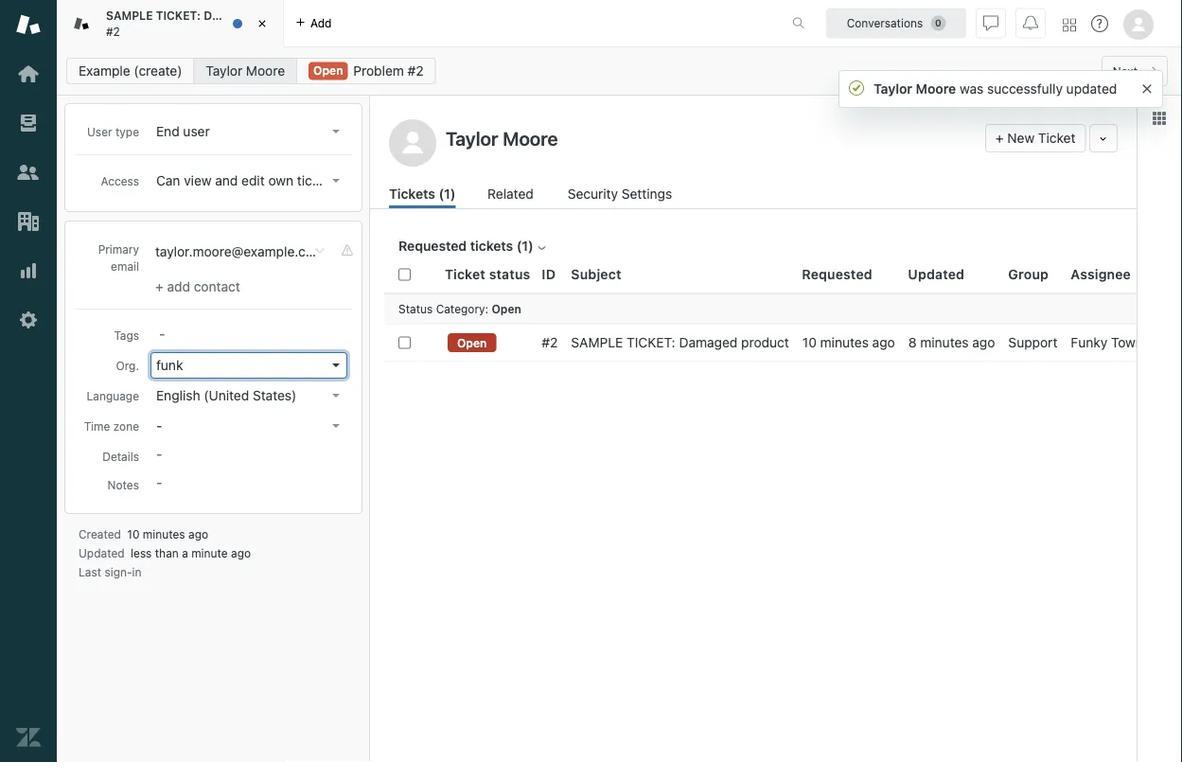 Task type: describe. For each thing, give the bounding box(es) containing it.
(united
[[204, 388, 249, 403]]

sample ticket: damaged product link
[[571, 334, 790, 351]]

status category : open
[[399, 302, 522, 315]]

zone
[[113, 419, 139, 433]]

× button
[[1142, 75, 1153, 98]]

tickets
[[389, 186, 436, 202]]

ticket status
[[445, 266, 531, 282]]

funk button
[[151, 352, 348, 379]]

created
[[79, 527, 121, 541]]

taylor moore link
[[194, 58, 297, 84]]

details
[[102, 450, 139, 463]]

group
[[1009, 266, 1049, 282]]

problem #2
[[353, 63, 424, 79]]

user type
[[87, 125, 139, 138]]

end user button
[[151, 118, 348, 145]]

moore for taylor moore was successfully updated
[[916, 81, 957, 97]]

sample for sample ticket: damaged product
[[571, 335, 623, 350]]

status
[[399, 302, 433, 315]]

+ new ticket button
[[986, 124, 1087, 152]]

primary
[[98, 242, 139, 256]]

was
[[960, 81, 984, 97]]

1 vertical spatial tickets
[[470, 238, 513, 254]]

requested tickets (1)
[[399, 238, 534, 254]]

taylor.moore@example.com
[[155, 244, 325, 259]]

english (united states) button
[[151, 383, 348, 409]]

english
[[156, 388, 200, 403]]

end
[[156, 124, 180, 139]]

in
[[132, 565, 142, 579]]

id
[[542, 266, 556, 282]]

- button
[[151, 413, 348, 439]]

example (create) button
[[66, 58, 195, 84]]

next
[[1113, 64, 1138, 78]]

×
[[1142, 75, 1153, 98]]

10 inside created 10 minutes ago updated less than a minute ago last sign-in
[[127, 527, 140, 541]]

grid containing ticket status
[[370, 256, 1160, 762]]

minute
[[191, 546, 228, 560]]

minutes for 10
[[821, 335, 869, 350]]

arrow down image for view
[[332, 179, 340, 183]]

updated
[[1067, 81, 1118, 97]]

sample ticket: damaged product
[[571, 335, 790, 350]]

#2 inside sample ticket: damaged product #2
[[106, 25, 120, 38]]

requested for requested tickets (1)
[[399, 238, 467, 254]]

(create)
[[134, 63, 182, 79]]

email
[[111, 259, 139, 273]]

minutes inside created 10 minutes ago updated less than a minute ago last sign-in
[[143, 527, 185, 541]]

new
[[1008, 130, 1035, 146]]

assignee
[[1071, 266, 1132, 282]]

+ for + add contact
[[155, 279, 164, 294]]

ticket: for sample ticket: damaged product #2
[[156, 9, 201, 22]]

problem
[[353, 63, 404, 79]]

- field
[[152, 323, 347, 344]]

a
[[182, 546, 188, 560]]

last
[[79, 565, 101, 579]]

category
[[436, 302, 485, 315]]

ago left 8
[[873, 335, 896, 350]]

tabs tab list
[[57, 0, 773, 47]]

-
[[156, 418, 162, 434]]

arrow down image for (united
[[332, 394, 340, 398]]

sign-
[[105, 565, 132, 579]]

tags
[[114, 329, 139, 342]]

time
[[84, 419, 110, 433]]

town
[[1112, 335, 1144, 350]]

+ new ticket
[[996, 130, 1076, 146]]

english (united states)
[[156, 388, 297, 403]]

security
[[568, 186, 618, 202]]

funky
[[1071, 335, 1108, 350]]

conversations
[[847, 17, 924, 30]]

settings
[[622, 186, 672, 202]]

own
[[268, 173, 294, 188]]

tickets (1) link
[[389, 184, 456, 208]]

arrow down image for user
[[332, 130, 340, 134]]

1 vertical spatial open
[[492, 302, 522, 315]]

apps image
[[1152, 111, 1168, 126]]

updated inside created 10 minutes ago updated less than a minute ago last sign-in
[[79, 546, 125, 560]]

example (create)
[[79, 63, 182, 79]]

tickets inside 'can view and edit own tickets only' 'button'
[[297, 173, 338, 188]]

:
[[485, 302, 489, 315]]

requested for requested
[[802, 266, 873, 282]]

security settings link
[[568, 184, 678, 208]]

view
[[184, 173, 212, 188]]

open inside secondary "element"
[[314, 64, 343, 77]]

language
[[87, 389, 139, 402]]

access
[[101, 174, 139, 187]]

example
[[79, 63, 130, 79]]

can view and edit own tickets only
[[156, 173, 367, 188]]

type
[[115, 125, 139, 138]]

organizations image
[[16, 209, 41, 234]]

taylor moore
[[206, 63, 285, 79]]

states)
[[253, 388, 297, 403]]

product for sample ticket: damaged product #2
[[260, 9, 304, 22]]

less
[[131, 546, 152, 560]]

ago up minute
[[188, 527, 208, 541]]



Task type: locate. For each thing, give the bounding box(es) containing it.
1 horizontal spatial requested
[[802, 266, 873, 282]]

open
[[314, 64, 343, 77], [492, 302, 522, 315], [457, 336, 487, 349]]

sample down subject
[[571, 335, 623, 350]]

zendesk products image
[[1063, 18, 1077, 32]]

add button
[[284, 0, 343, 46]]

ticket inside button
[[1039, 130, 1076, 146]]

secondary element
[[57, 52, 1183, 90]]

open down add "dropdown button"
[[314, 64, 343, 77]]

0 vertical spatial open
[[314, 64, 343, 77]]

only
[[341, 173, 367, 188]]

1 vertical spatial product
[[742, 335, 790, 350]]

+ inside button
[[996, 130, 1004, 146]]

(1)
[[439, 186, 456, 202], [517, 238, 534, 254]]

open down category
[[457, 336, 487, 349]]

2 vertical spatial open
[[457, 336, 487, 349]]

created 10 minutes ago updated less than a minute ago last sign-in
[[79, 527, 251, 579]]

taylor for taylor moore was successfully updated
[[874, 81, 913, 97]]

updated
[[909, 266, 965, 282], [79, 546, 125, 560]]

main element
[[0, 0, 57, 762]]

damaged for sample ticket: damaged product
[[679, 335, 738, 350]]

taylor inside secondary "element"
[[206, 63, 243, 79]]

0 horizontal spatial open
[[314, 64, 343, 77]]

minutes up than
[[143, 527, 185, 541]]

8
[[909, 335, 917, 350]]

1 horizontal spatial moore
[[916, 81, 957, 97]]

0 vertical spatial +
[[996, 130, 1004, 146]]

taylor down conversations button
[[874, 81, 913, 97]]

#2 up example
[[106, 25, 120, 38]]

0 vertical spatial add
[[311, 17, 332, 30]]

10
[[803, 335, 817, 350], [127, 527, 140, 541]]

minutes
[[821, 335, 869, 350], [921, 335, 969, 350], [143, 527, 185, 541]]

0 horizontal spatial product
[[260, 9, 304, 22]]

8 minutes ago
[[909, 335, 996, 350]]

0 horizontal spatial requested
[[399, 238, 467, 254]]

minutes right 8
[[921, 335, 969, 350]]

1 horizontal spatial add
[[311, 17, 332, 30]]

notifications image
[[1024, 16, 1039, 31]]

add inside add "dropdown button"
[[311, 17, 332, 30]]

can
[[156, 173, 180, 188]]

1 vertical spatial ticket:
[[627, 335, 676, 350]]

1 horizontal spatial sample
[[571, 335, 623, 350]]

arrow down image
[[332, 130, 340, 134], [332, 179, 340, 183], [332, 364, 340, 367], [332, 394, 340, 398], [332, 424, 340, 428]]

1 horizontal spatial ticket
[[1039, 130, 1076, 146]]

status
[[489, 266, 531, 282]]

ago left support
[[973, 335, 996, 350]]

2 arrow down image from the top
[[332, 179, 340, 183]]

1 vertical spatial damaged
[[679, 335, 738, 350]]

1 horizontal spatial ticket:
[[627, 335, 676, 350]]

1 horizontal spatial #2
[[408, 63, 424, 79]]

arrow down image inside funk button
[[332, 364, 340, 367]]

0 vertical spatial (1)
[[439, 186, 456, 202]]

None text field
[[440, 124, 978, 152]]

user
[[183, 124, 210, 139]]

arrow down image inside english (united states) button
[[332, 394, 340, 398]]

Select All Tickets checkbox
[[399, 268, 411, 281]]

ticket: inside sample ticket: damaged product #2
[[156, 9, 201, 22]]

taylor moore was successfully updated
[[874, 81, 1118, 97]]

zendesk support image
[[16, 12, 41, 37]]

4 arrow down image from the top
[[332, 394, 340, 398]]

notes
[[108, 478, 139, 491]]

damaged for sample ticket: damaged product #2
[[204, 9, 257, 22]]

+
[[996, 130, 1004, 146], [155, 279, 164, 294]]

None checkbox
[[399, 337, 411, 349]]

product up taylor moore
[[260, 9, 304, 22]]

1 horizontal spatial 10
[[803, 335, 817, 350]]

ticket right new
[[1039, 130, 1076, 146]]

0 horizontal spatial taylor
[[206, 63, 243, 79]]

1 horizontal spatial tickets
[[470, 238, 513, 254]]

arrow down image inside "-" button
[[332, 424, 340, 428]]

0 horizontal spatial sample
[[106, 9, 153, 22]]

tickets
[[297, 173, 338, 188], [470, 238, 513, 254]]

0 horizontal spatial updated
[[79, 546, 125, 560]]

related
[[488, 186, 534, 202]]

requested up 10 minutes ago
[[802, 266, 873, 282]]

tab containing sample ticket: damaged product
[[57, 0, 304, 47]]

ticket: for sample ticket: damaged product
[[627, 335, 676, 350]]

2 horizontal spatial minutes
[[921, 335, 969, 350]]

sample
[[106, 9, 153, 22], [571, 335, 623, 350]]

contact
[[194, 279, 240, 294]]

1 horizontal spatial taylor
[[874, 81, 913, 97]]

#2 inside secondary "element"
[[408, 63, 424, 79]]

1 horizontal spatial product
[[742, 335, 790, 350]]

admin image
[[16, 308, 41, 332]]

successfully
[[988, 81, 1063, 97]]

ago
[[873, 335, 896, 350], [973, 335, 996, 350], [188, 527, 208, 541], [231, 546, 251, 560]]

1 vertical spatial add
[[167, 279, 190, 294]]

conversations button
[[827, 8, 967, 38]]

ticket: inside sample ticket: damaged product link
[[627, 335, 676, 350]]

0 horizontal spatial damaged
[[204, 9, 257, 22]]

1 vertical spatial taylor
[[874, 81, 913, 97]]

(1) right tickets
[[439, 186, 456, 202]]

related link
[[488, 184, 536, 208]]

tickets (1)
[[389, 186, 456, 202]]

0 vertical spatial product
[[260, 9, 304, 22]]

0 vertical spatial tickets
[[297, 173, 338, 188]]

sample ticket: damaged product #2
[[106, 9, 304, 38]]

product inside sample ticket: damaged product #2
[[260, 9, 304, 22]]

moore down close icon
[[246, 63, 285, 79]]

+ add contact
[[155, 279, 240, 294]]

0 vertical spatial requested
[[399, 238, 467, 254]]

1 horizontal spatial (1)
[[517, 238, 534, 254]]

damaged inside sample ticket: damaged product #2
[[204, 9, 257, 22]]

requested inside grid
[[802, 266, 873, 282]]

minutes for 8
[[921, 335, 969, 350]]

0 horizontal spatial ticket
[[445, 266, 486, 282]]

arrow down image inside 'can view and edit own tickets only' 'button'
[[332, 179, 340, 183]]

damaged
[[204, 9, 257, 22], [679, 335, 738, 350]]

0 vertical spatial updated
[[909, 266, 965, 282]]

1 vertical spatial #2
[[408, 63, 424, 79]]

0 horizontal spatial minutes
[[143, 527, 185, 541]]

org.
[[116, 359, 139, 372]]

customers image
[[16, 160, 41, 185]]

2 vertical spatial #2
[[542, 335, 558, 350]]

0 horizontal spatial 10
[[127, 527, 140, 541]]

time zone
[[84, 419, 139, 433]]

0 vertical spatial ticket:
[[156, 9, 201, 22]]

ticket
[[1039, 130, 1076, 146], [445, 266, 486, 282]]

updated inside grid
[[909, 266, 965, 282]]

0 vertical spatial taylor
[[206, 63, 243, 79]]

add left 'contact'
[[167, 279, 190, 294]]

0 vertical spatial 10
[[803, 335, 817, 350]]

+ left 'contact'
[[155, 279, 164, 294]]

can view and edit own tickets only button
[[151, 168, 367, 194]]

taylor down sample ticket: damaged product #2
[[206, 63, 243, 79]]

minutes left 8
[[821, 335, 869, 350]]

+ for + new ticket
[[996, 130, 1004, 146]]

0 horizontal spatial +
[[155, 279, 164, 294]]

#2 down id
[[542, 335, 558, 350]]

add
[[311, 17, 332, 30], [167, 279, 190, 294]]

1 vertical spatial moore
[[916, 81, 957, 97]]

product for sample ticket: damaged product
[[742, 335, 790, 350]]

sample inside sample ticket: damaged product #2
[[106, 9, 153, 22]]

1 horizontal spatial open
[[457, 336, 487, 349]]

support
[[1009, 335, 1058, 350]]

0 horizontal spatial add
[[167, 279, 190, 294]]

1 horizontal spatial +
[[996, 130, 1004, 146]]

0 horizontal spatial ticket:
[[156, 9, 201, 22]]

3 arrow down image from the top
[[332, 364, 340, 367]]

subject
[[571, 266, 622, 282]]

1 vertical spatial ticket
[[445, 266, 486, 282]]

0 horizontal spatial #2
[[106, 25, 120, 38]]

(1) up status
[[517, 238, 534, 254]]

open right :
[[492, 302, 522, 315]]

ticket down requested tickets (1)
[[445, 266, 486, 282]]

arrow down image inside 'end user' button
[[332, 130, 340, 134]]

ticket:
[[156, 9, 201, 22], [627, 335, 676, 350]]

product
[[260, 9, 304, 22], [742, 335, 790, 350]]

1 vertical spatial sample
[[571, 335, 623, 350]]

sample for sample ticket: damaged product #2
[[106, 9, 153, 22]]

1 arrow down image from the top
[[332, 130, 340, 134]]

ago right minute
[[231, 546, 251, 560]]

moore left "was"
[[916, 81, 957, 97]]

1 vertical spatial 10
[[127, 527, 140, 541]]

1 vertical spatial (1)
[[517, 238, 534, 254]]

requested
[[399, 238, 467, 254], [802, 266, 873, 282]]

5 arrow down image from the top
[[332, 424, 340, 428]]

2 horizontal spatial open
[[492, 302, 522, 315]]

than
[[155, 546, 179, 560]]

1 vertical spatial +
[[155, 279, 164, 294]]

1 horizontal spatial damaged
[[679, 335, 738, 350]]

views image
[[16, 111, 41, 135]]

next button
[[1102, 56, 1169, 86]]

moore inside taylor moore link
[[246, 63, 285, 79]]

updated down created on the bottom
[[79, 546, 125, 560]]

#2 right problem
[[408, 63, 424, 79]]

funky town
[[1071, 335, 1144, 350]]

get started image
[[16, 62, 41, 86]]

0 horizontal spatial (1)
[[439, 186, 456, 202]]

user
[[87, 125, 112, 138]]

0 vertical spatial damaged
[[204, 9, 257, 22]]

reporting image
[[16, 259, 41, 283]]

1 vertical spatial updated
[[79, 546, 125, 560]]

grid
[[370, 256, 1160, 762]]

2 horizontal spatial #2
[[542, 335, 558, 350]]

close image
[[253, 14, 272, 33]]

funk
[[156, 357, 183, 373]]

zendesk image
[[16, 725, 41, 750]]

and
[[215, 173, 238, 188]]

taylor for taylor moore
[[206, 63, 243, 79]]

1 horizontal spatial updated
[[909, 266, 965, 282]]

moore for taylor moore
[[246, 63, 285, 79]]

0 horizontal spatial moore
[[246, 63, 285, 79]]

sample up example (create)
[[106, 9, 153, 22]]

primary email
[[98, 242, 139, 273]]

tab
[[57, 0, 304, 47]]

10 minutes ago
[[803, 335, 896, 350]]

button displays agent's chat status as invisible. image
[[984, 16, 999, 31]]

get help image
[[1092, 15, 1109, 32]]

tickets right own
[[297, 173, 338, 188]]

0 vertical spatial ticket
[[1039, 130, 1076, 146]]

0 vertical spatial sample
[[106, 9, 153, 22]]

taylor
[[206, 63, 243, 79], [874, 81, 913, 97]]

requested up select all tickets option at the left top of the page
[[399, 238, 467, 254]]

security settings
[[568, 186, 672, 202]]

updated up 8 minutes ago
[[909, 266, 965, 282]]

edit
[[242, 173, 265, 188]]

0 horizontal spatial tickets
[[297, 173, 338, 188]]

product left 10 minutes ago
[[742, 335, 790, 350]]

0 vertical spatial moore
[[246, 63, 285, 79]]

end user
[[156, 124, 210, 139]]

1 vertical spatial requested
[[802, 266, 873, 282]]

0 vertical spatial #2
[[106, 25, 120, 38]]

add right close icon
[[311, 17, 332, 30]]

1 horizontal spatial minutes
[[821, 335, 869, 350]]

tickets up ticket status
[[470, 238, 513, 254]]

+ left new
[[996, 130, 1004, 146]]



Task type: vqa. For each thing, say whether or not it's contained in the screenshot.
"Taylor Moore" at the top of page
yes



